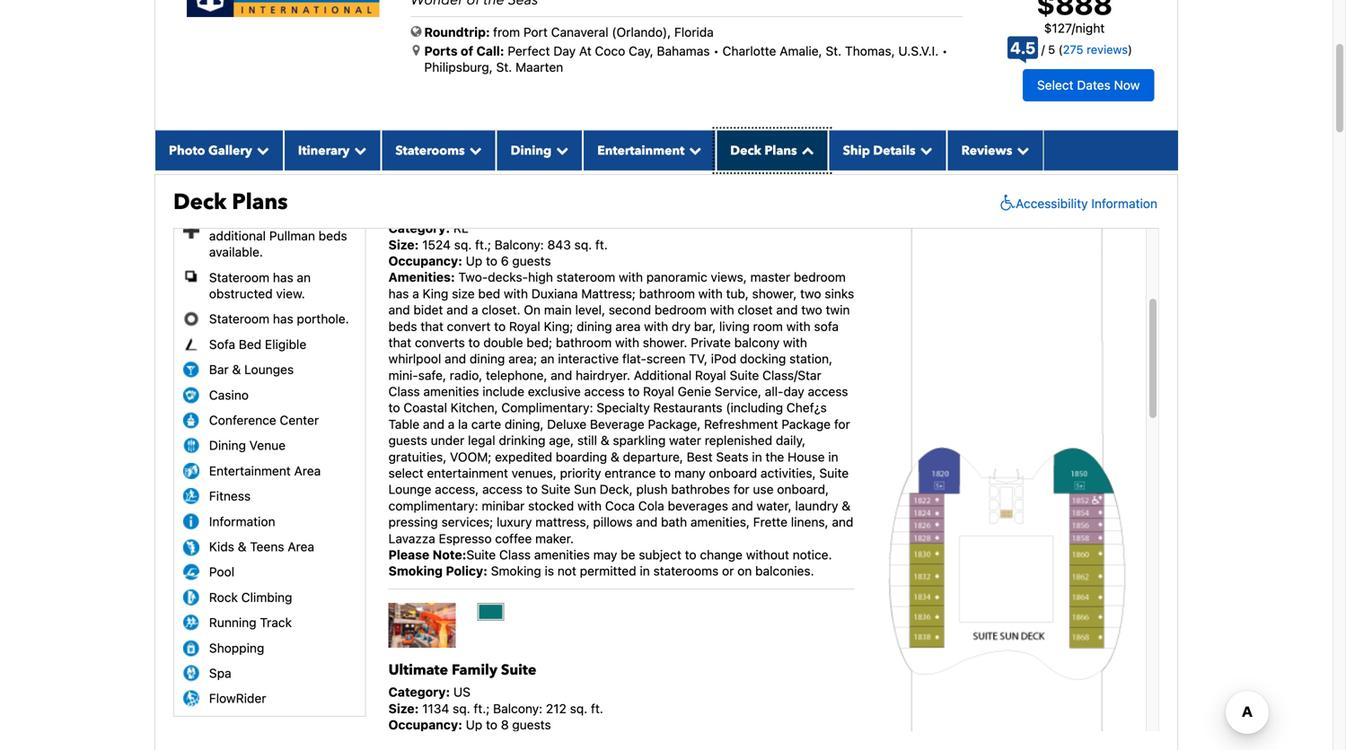 Task type: locate. For each thing, give the bounding box(es) containing it.
amenities:
[[389, 270, 455, 285]]

to down closet.
[[494, 319, 506, 334]]

stateroom inside stateroom has four additional pullman beds available.
[[209, 212, 270, 227]]

rock climbing
[[209, 590, 292, 605]]

pillows
[[593, 515, 633, 530]]

& up the entrance
[[611, 450, 619, 465]]

sq.
[[454, 237, 472, 252], [574, 237, 592, 252], [453, 702, 470, 717], [570, 702, 588, 717]]

4.5
[[1010, 38, 1036, 58]]

information down fitness
[[209, 514, 275, 529]]

1 vertical spatial beds
[[389, 319, 417, 334]]

be
[[621, 548, 635, 563]]

to up specialty
[[628, 384, 640, 399]]

a down amenities:
[[412, 286, 419, 301]]

select          dates now
[[1037, 78, 1140, 92]]

0 vertical spatial area
[[294, 464, 321, 479]]

has inside stateroom has an obstructed view.
[[273, 270, 293, 285]]

ship details button
[[829, 131, 947, 170]]

1 vertical spatial size:
[[389, 702, 419, 717]]

and down coastal
[[423, 417, 445, 432]]

1 vertical spatial deck plans
[[173, 188, 288, 217]]

2 vertical spatial guests
[[512, 718, 551, 733]]

2 stateroom from the top
[[209, 270, 270, 285]]

1 horizontal spatial royal
[[643, 384, 674, 399]]

voom;
[[450, 450, 492, 465]]

has up pullman
[[273, 212, 293, 227]]

chevron down image inside itinerary dropdown button
[[350, 144, 367, 157]]

luxury
[[497, 515, 532, 530]]

information inside 'accessibility information' link
[[1092, 196, 1158, 211]]

chevron down image down maarten
[[552, 144, 569, 157]]

1 vertical spatial st.
[[496, 60, 512, 75]]

royal down additional
[[643, 384, 674, 399]]

0 vertical spatial bedroom
[[794, 270, 846, 285]]

level,
[[575, 303, 605, 318]]

chevron down image inside dining 'dropdown button'
[[552, 144, 569, 157]]

second
[[609, 303, 651, 318]]

1 vertical spatial an
[[541, 352, 555, 367]]

2 chevron down image from the left
[[685, 144, 702, 157]]

1 vertical spatial bathroom
[[556, 335, 612, 350]]

area down center
[[294, 464, 321, 479]]

1 chevron down image from the left
[[465, 144, 482, 157]]

dining inside dining 'dropdown button'
[[511, 142, 552, 159]]

chevron down image up wheelchair image
[[1012, 144, 1030, 157]]

access up minibar
[[482, 482, 523, 497]]

1 vertical spatial category:
[[389, 685, 450, 700]]

smoking down please
[[389, 564, 443, 579]]

& right the still
[[601, 433, 610, 448]]

2 horizontal spatial royal
[[695, 368, 726, 383]]

1 vertical spatial information
[[209, 514, 275, 529]]

0 vertical spatial dining
[[577, 319, 612, 334]]

house
[[788, 450, 825, 465]]

2 up from the top
[[466, 718, 483, 733]]

0 horizontal spatial entertainment
[[209, 464, 291, 479]]

guests inside category: rl size: 1524 sq. ft.; balcony: 843 sq. ft. occupancy: up to 6 guests amenities:
[[512, 254, 551, 269]]

0 horizontal spatial •
[[713, 44, 719, 58]]

0 vertical spatial st.
[[826, 44, 842, 58]]

1 vertical spatial stateroom
[[209, 270, 270, 285]]

royal
[[509, 319, 540, 334], [695, 368, 726, 383], [643, 384, 674, 399]]

0 vertical spatial an
[[297, 270, 311, 285]]

linens,
[[791, 515, 829, 530]]

3 chevron down image from the left
[[916, 144, 933, 157]]

on
[[524, 303, 541, 318]]

1 horizontal spatial bedroom
[[794, 270, 846, 285]]

0 horizontal spatial royal
[[509, 319, 540, 334]]

area right teens
[[288, 540, 314, 555]]

1 horizontal spatial chevron down image
[[350, 144, 367, 157]]

to left 6
[[486, 254, 498, 269]]

amenities up not
[[534, 548, 590, 563]]

access
[[584, 384, 625, 399], [808, 384, 848, 399], [482, 482, 523, 497]]

/ left 5
[[1042, 43, 1045, 56]]

up left 8
[[466, 718, 483, 733]]

deck up additional
[[173, 188, 227, 217]]

chevron down image inside ship details dropdown button
[[916, 144, 933, 157]]

1 vertical spatial entertainment
[[209, 464, 291, 479]]

deck plans
[[730, 142, 797, 159], [173, 188, 288, 217]]

legal
[[468, 433, 495, 448]]

guests down table
[[389, 433, 427, 448]]

1 horizontal spatial amenities
[[534, 548, 590, 563]]

balcony: up 8
[[493, 702, 543, 717]]

1 horizontal spatial a
[[448, 417, 455, 432]]

1 vertical spatial ft.
[[591, 702, 603, 717]]

and down laundry
[[832, 515, 854, 530]]

1 horizontal spatial information
[[1092, 196, 1158, 211]]

area
[[294, 464, 321, 479], [288, 540, 314, 555]]

canaveral
[[551, 25, 609, 40]]

0 horizontal spatial a
[[412, 286, 419, 301]]

1 vertical spatial for
[[734, 482, 750, 497]]

tv,
[[689, 352, 708, 367]]

0 horizontal spatial that
[[389, 335, 411, 350]]

0 vertical spatial entertainment
[[597, 142, 685, 159]]

2 chevron down image from the left
[[350, 144, 367, 157]]

• down florida
[[713, 44, 719, 58]]

kids & teens area
[[209, 540, 314, 555]]

chevron down image left dining 'dropdown button' at the left
[[465, 144, 482, 157]]

up inside ultimate family suite category: us size: 1134 sq. ft.; balcony: 212 sq. ft. occupancy: up to 8 guests
[[466, 718, 483, 733]]

dining down maarten
[[511, 142, 552, 159]]

1 up from the top
[[466, 254, 483, 269]]

u.s.v.i.
[[899, 44, 939, 58]]

2 vertical spatial a
[[448, 417, 455, 432]]

1 occupancy: from the top
[[389, 254, 462, 269]]

has for an
[[273, 270, 293, 285]]

0 horizontal spatial smoking
[[389, 564, 443, 579]]

or
[[722, 564, 734, 579]]

0 horizontal spatial /
[[1042, 43, 1045, 56]]

policy:
[[446, 564, 488, 579]]

an up view.
[[297, 270, 311, 285]]

0 vertical spatial information
[[1092, 196, 1158, 211]]

priority
[[560, 466, 601, 481]]

1 horizontal spatial an
[[541, 352, 555, 367]]

1 horizontal spatial entertainment
[[597, 142, 685, 159]]

1 horizontal spatial deck
[[730, 142, 761, 159]]

chevron down image left staterooms
[[350, 144, 367, 157]]

in right house
[[828, 450, 839, 465]]

with down sun
[[578, 499, 602, 514]]

0 vertical spatial beds
[[319, 229, 347, 243]]

chevron down image
[[252, 144, 269, 157], [350, 144, 367, 157], [552, 144, 569, 157]]

use
[[753, 482, 774, 497]]

category: inside category: rl size: 1524 sq. ft.; balcony: 843 sq. ft. occupancy: up to 6 guests amenities:
[[389, 221, 450, 236]]

royal down on
[[509, 319, 540, 334]]

closet
[[738, 303, 773, 318]]

0 horizontal spatial beds
[[319, 229, 347, 243]]

)
[[1128, 43, 1132, 56]]

up up two-
[[466, 254, 483, 269]]

entertainment
[[597, 142, 685, 159], [209, 464, 291, 479]]

dining for dining venue
[[209, 438, 246, 453]]

that up the whirlpool
[[389, 335, 411, 350]]

ft.; up two-
[[475, 237, 491, 252]]

ft.; down family
[[474, 702, 490, 717]]

3 chevron down image from the left
[[552, 144, 569, 157]]

onboard,
[[777, 482, 829, 497]]

3 stateroom from the top
[[209, 312, 270, 327]]

1 size: from the top
[[389, 237, 419, 252]]

plans up additional
[[232, 188, 288, 217]]

0 vertical spatial deck plans
[[730, 142, 797, 159]]

stateroom up additional
[[209, 212, 270, 227]]

chevron down image
[[465, 144, 482, 157], [685, 144, 702, 157], [916, 144, 933, 157], [1012, 144, 1030, 157]]

1 stateroom from the top
[[209, 212, 270, 227]]

occupancy: down 1134
[[389, 718, 462, 733]]

sq. down us
[[453, 702, 470, 717]]

category:
[[389, 221, 450, 236], [389, 685, 450, 700]]

an inside stateroom has an obstructed view.
[[297, 270, 311, 285]]

class down mini-
[[389, 384, 420, 399]]

dates
[[1077, 78, 1111, 92]]

services;
[[441, 515, 493, 530]]

notice.
[[793, 548, 832, 563]]

1 horizontal spatial in
[[752, 450, 762, 465]]

1 horizontal spatial bathroom
[[639, 286, 695, 301]]

2 size: from the top
[[389, 702, 419, 717]]

has for porthole.
[[273, 312, 293, 327]]

class down coffee
[[499, 548, 531, 563]]

area;
[[508, 352, 537, 367]]

0 vertical spatial up
[[466, 254, 483, 269]]

0 vertical spatial dining
[[511, 142, 552, 159]]

balconies.
[[755, 564, 814, 579]]

0 vertical spatial deck
[[730, 142, 761, 159]]

chevron down image inside reviews dropdown button
[[1012, 144, 1030, 157]]

1 vertical spatial up
[[466, 718, 483, 733]]

size: inside ultimate family suite category: us size: 1134 sq. ft.; balcony: 212 sq. ft. occupancy: up to 8 guests
[[389, 702, 419, 717]]

dining down double
[[470, 352, 505, 367]]

2 horizontal spatial chevron down image
[[552, 144, 569, 157]]

0 vertical spatial plans
[[765, 142, 797, 159]]

0 vertical spatial category:
[[389, 221, 450, 236]]

has inside stateroom has four additional pullman beds available.
[[273, 212, 293, 227]]

lavazza
[[389, 532, 435, 546]]

1 vertical spatial a
[[472, 303, 478, 318]]

stateroom has porthole.
[[209, 312, 349, 327]]

1 vertical spatial guests
[[389, 433, 427, 448]]

to up staterooms
[[685, 548, 697, 563]]

ft. right the 212
[[591, 702, 603, 717]]

sq. down rl
[[454, 237, 472, 252]]

stateroom for obstructed
[[209, 270, 270, 285]]

size:
[[389, 237, 419, 252], [389, 702, 419, 717]]

reviews
[[1087, 43, 1128, 56]]

accessibility information link
[[996, 194, 1158, 212]]

coca
[[605, 499, 635, 514]]

0 vertical spatial size:
[[389, 237, 419, 252]]

mini-
[[389, 368, 418, 383]]

amenities
[[423, 384, 479, 399], [534, 548, 590, 563]]

1 vertical spatial deck
[[173, 188, 227, 217]]

entertainment area
[[209, 464, 321, 479]]

0 vertical spatial a
[[412, 286, 419, 301]]

chevron down image inside entertainment dropdown button
[[685, 144, 702, 157]]

0 vertical spatial balcony:
[[495, 237, 544, 252]]

1 horizontal spatial plans
[[765, 142, 797, 159]]

chevron down image left reviews
[[916, 144, 933, 157]]

2 vertical spatial stateroom
[[209, 312, 270, 327]]

chevron down image left 'deck plans' dropdown button
[[685, 144, 702, 157]]

bathroom up interactive
[[556, 335, 612, 350]]

deck plans main content
[[145, 0, 1187, 751]]

/
[[1072, 21, 1076, 35], [1042, 43, 1045, 56]]

chevron down image inside staterooms dropdown button
[[465, 144, 482, 157]]

stateroom inside stateroom has an obstructed view.
[[209, 270, 270, 285]]

to down convert
[[468, 335, 480, 350]]

/ up the 4.5 / 5 ( 275 reviews )
[[1072, 21, 1076, 35]]

sq. right 843
[[574, 237, 592, 252]]

additional
[[209, 229, 266, 243]]

deck left chevron up icon on the right top of page
[[730, 142, 761, 159]]

to down venues,
[[526, 482, 538, 497]]

guests
[[512, 254, 551, 269], [389, 433, 427, 448], [512, 718, 551, 733]]

category: down ultimate
[[389, 685, 450, 700]]

plans left the ship
[[765, 142, 797, 159]]

a left la
[[448, 417, 455, 432]]

plans inside 'deck plans' dropdown button
[[765, 142, 797, 159]]

1 vertical spatial ft.;
[[474, 702, 490, 717]]

$127
[[1044, 21, 1072, 35]]

philipsburg,
[[424, 60, 493, 75]]

rock
[[209, 590, 238, 605]]

two up the sofa
[[801, 303, 822, 318]]

globe image
[[411, 25, 422, 38]]

us
[[454, 685, 471, 700]]

is
[[545, 564, 554, 579]]

0 vertical spatial guests
[[512, 254, 551, 269]]

0 vertical spatial /
[[1072, 21, 1076, 35]]

0 vertical spatial ft.;
[[475, 237, 491, 252]]

stateroom down obstructed
[[209, 312, 270, 327]]

wheelchair image
[[996, 194, 1016, 212]]

thomas,
[[845, 44, 895, 58]]

tub,
[[726, 286, 749, 301]]

refreshment
[[704, 417, 778, 432]]

0 horizontal spatial chevron down image
[[252, 144, 269, 157]]

dining down conference
[[209, 438, 246, 453]]

shower.
[[643, 335, 688, 350]]

6
[[501, 254, 509, 269]]

1 vertical spatial occupancy:
[[389, 718, 462, 733]]

information
[[1092, 196, 1158, 211], [209, 514, 275, 529]]

guests inside ultimate family suite category: us size: 1134 sq. ft.; balcony: 212 sq. ft. occupancy: up to 8 guests
[[512, 718, 551, 733]]

0 vertical spatial that
[[421, 319, 444, 334]]

for down the onboard on the bottom right of the page
[[734, 482, 750, 497]]

0 horizontal spatial access
[[482, 482, 523, 497]]

category: inside ultimate family suite category: us size: 1134 sq. ft.; balcony: 212 sq. ft. occupancy: up to 8 guests
[[389, 685, 450, 700]]

to inside category: rl size: 1524 sq. ft.; balcony: 843 sq. ft. occupancy: up to 6 guests amenities:
[[486, 254, 498, 269]]

smoking down coffee
[[491, 564, 541, 579]]

bar
[[209, 363, 229, 377]]

entertainment inside dropdown button
[[597, 142, 685, 159]]

1 vertical spatial /
[[1042, 43, 1045, 56]]

1 horizontal spatial deck plans
[[730, 142, 797, 159]]

living
[[719, 319, 750, 334]]

1 category: from the top
[[389, 221, 450, 236]]

2 occupancy: from the top
[[389, 718, 462, 733]]

2 vertical spatial royal
[[643, 384, 674, 399]]

bedroom up sinks
[[794, 270, 846, 285]]

chevron down image left itinerary
[[252, 144, 269, 157]]

chevron down image for ship details
[[916, 144, 933, 157]]

1 horizontal spatial for
[[834, 417, 850, 432]]

0 horizontal spatial bedroom
[[655, 303, 707, 318]]

occupancy: up amenities:
[[389, 254, 462, 269]]

0 horizontal spatial an
[[297, 270, 311, 285]]

eligible
[[265, 337, 306, 352]]

chevron down image for staterooms
[[465, 144, 482, 157]]

2 category: from the top
[[389, 685, 450, 700]]

change
[[700, 548, 743, 563]]

ft. inside category: rl size: 1524 sq. ft.; balcony: 843 sq. ft. occupancy: up to 6 guests amenities:
[[595, 237, 608, 252]]

occupancy: inside ultimate family suite category: us size: 1134 sq. ft.; balcony: 212 sq. ft. occupancy: up to 8 guests
[[389, 718, 462, 733]]

4 chevron down image from the left
[[1012, 144, 1030, 157]]

running
[[209, 616, 257, 631]]

climbing
[[241, 590, 292, 605]]

in left 'the' at right
[[752, 450, 762, 465]]

0 horizontal spatial plans
[[232, 188, 288, 217]]

coco
[[595, 44, 625, 58]]

royal down tv,
[[695, 368, 726, 383]]

balcony: up 6
[[495, 237, 544, 252]]

occupancy:
[[389, 254, 462, 269], [389, 718, 462, 733]]

guests up the high
[[512, 254, 551, 269]]

docking
[[740, 352, 786, 367]]

1 • from the left
[[713, 44, 719, 58]]

chevron down image for itinerary
[[350, 144, 367, 157]]

entertainment for entertainment
[[597, 142, 685, 159]]

and down size
[[447, 303, 468, 318]]

maker.
[[535, 532, 574, 546]]

select
[[389, 466, 424, 481]]

service,
[[715, 384, 762, 399]]

/ inside the 4.5 / 5 ( 275 reviews )
[[1042, 43, 1045, 56]]

1 horizontal spatial beds
[[389, 319, 417, 334]]

to left 8
[[486, 718, 498, 733]]

amenities down radio,
[[423, 384, 479, 399]]

1 chevron down image from the left
[[252, 144, 269, 157]]

beds down four
[[319, 229, 347, 243]]

access down hairdryer.
[[584, 384, 625, 399]]

day
[[554, 44, 576, 58]]

1 horizontal spatial smoking
[[491, 564, 541, 579]]

& right "bar"
[[232, 363, 241, 377]]

0 vertical spatial amenities
[[423, 384, 479, 399]]

in
[[752, 450, 762, 465], [828, 450, 839, 465], [640, 564, 650, 579]]

chevron up image
[[797, 144, 814, 157]]

bath
[[661, 515, 687, 530]]

king;
[[544, 319, 573, 334]]

st. down the call:
[[496, 60, 512, 75]]

1 vertical spatial dining
[[209, 438, 246, 453]]

an inside two-decks-high stateroom with panoramic views, master bedroom has a king size bed with duxiana mattress; bathroom with tub, shower, two sinks and bidet and a closet. on main level, second bedroom with closet and two twin beds that convert to royal king; dining area with dry bar, living room with sofa that converts to double bed; bathroom with shower. private balcony with whirlpool and dining area; an interactive flat-screen tv, ipod docking station, mini-safe, radio, telephone, and hairdryer. additional royal suite class/star class amenities include exclusive access to royal genie service, all-day access to coastal kitchen, complimentary: specialty restaurants (including chef¿s table and a la carte dining, deluxe beverage package, refreshment package for guests under legal drinking age, still & sparkling water replenished daily, gratuities, voom; expedited boarding & departure, best seats in the house in select entertainment venues, priority entrance to many onboard activities, suite lounge access, access to suite sun deck, plush bathrobes for use onboard, complimentary: minibar stocked with coca cola beverages and water, laundry & pressing services; luxury mattress, pillows and bath amenities, frette linens, and lavazza espresso coffee maker. please note: suite class amenities may be subject to change without notice. smoking policy: smoking is not permitted in staterooms or on balconies.
[[541, 352, 555, 367]]

1 horizontal spatial dining
[[511, 142, 552, 159]]

bathroom down panoramic
[[639, 286, 695, 301]]

room
[[753, 319, 783, 334]]

• right u.s.v.i.
[[942, 44, 948, 58]]

dining down the level, on the left top
[[577, 319, 612, 334]]

1 horizontal spatial that
[[421, 319, 444, 334]]

running track
[[209, 616, 292, 631]]

0 horizontal spatial dining
[[209, 438, 246, 453]]

many
[[674, 466, 706, 481]]

& right kids
[[238, 540, 247, 555]]

category: up 1524
[[389, 221, 450, 236]]

843
[[547, 237, 571, 252]]

1 vertical spatial class
[[499, 548, 531, 563]]

0 vertical spatial royal
[[509, 319, 540, 334]]

with up mattress;
[[619, 270, 643, 285]]

information right 'accessibility' on the right top of page
[[1092, 196, 1158, 211]]

chevron down image inside photo gallery dropdown button
[[252, 144, 269, 157]]

bedroom
[[794, 270, 846, 285], [655, 303, 707, 318]]



Task type: vqa. For each thing, say whether or not it's contained in the screenshot.
Lynch
no



Task type: describe. For each thing, give the bounding box(es) containing it.
beverage
[[590, 417, 645, 432]]

1 horizontal spatial st.
[[826, 44, 842, 58]]

map marker image
[[413, 44, 420, 57]]

beds inside stateroom has four additional pullman beds available.
[[319, 229, 347, 243]]

1 vertical spatial two
[[801, 303, 822, 318]]

now
[[1114, 78, 1140, 92]]

chevron down image for dining
[[552, 144, 569, 157]]

beds inside two-decks-high stateroom with panoramic views, master bedroom has a king size bed with duxiana mattress; bathroom with tub, shower, two sinks and bidet and a closet. on main level, second bedroom with closet and two twin beds that convert to royal king; dining area with dry bar, living room with sofa that converts to double bed; bathroom with shower. private balcony with whirlpool and dining area; an interactive flat-screen tv, ipod docking station, mini-safe, radio, telephone, and hairdryer. additional royal suite class/star class amenities include exclusive access to royal genie service, all-day access to coastal kitchen, complimentary: specialty restaurants (including chef¿s table and a la carte dining, deluxe beverage package, refreshment package for guests under legal drinking age, still & sparkling water replenished daily, gratuities, voom; expedited boarding & departure, best seats in the house in select entertainment venues, priority entrance to many onboard activities, suite lounge access, access to suite sun deck, plush bathrobes for use onboard, complimentary: minibar stocked with coca cola beverages and water, laundry & pressing services; luxury mattress, pillows and bath amenities, frette linens, and lavazza espresso coffee maker. please note: suite class amenities may be subject to change without notice. smoking policy: smoking is not permitted in staterooms or on balconies.
[[389, 319, 417, 334]]

with down decks-
[[504, 286, 528, 301]]

with down the area on the top of the page
[[615, 335, 639, 350]]

balcony: inside category: rl size: 1524 sq. ft.; balcony: 843 sq. ft. occupancy: up to 6 guests amenities:
[[495, 237, 544, 252]]

stateroom for additional
[[209, 212, 270, 227]]

ultimate family suite category: us size: 1134 sq. ft.; balcony: 212 sq. ft. occupancy: up to 8 guests
[[389, 661, 603, 733]]

& right laundry
[[842, 499, 851, 514]]

entertainment for entertainment area
[[209, 464, 291, 479]]

replenished
[[705, 433, 773, 448]]

0 vertical spatial class
[[389, 384, 420, 399]]

suite up service,
[[730, 368, 759, 383]]

chevron down image for entertainment
[[685, 144, 702, 157]]

1 horizontal spatial dining
[[577, 319, 612, 334]]

florida
[[674, 25, 714, 40]]

suite down house
[[819, 466, 849, 481]]

bidet
[[414, 303, 443, 318]]

flowrider
[[209, 692, 266, 707]]

deck plans button
[[716, 131, 829, 170]]

and down use
[[732, 499, 753, 514]]

1 vertical spatial that
[[389, 335, 411, 350]]

charlotte
[[723, 44, 776, 58]]

size
[[452, 286, 475, 301]]

twin
[[826, 303, 850, 318]]

and down cola
[[636, 515, 658, 530]]

bahamas
[[657, 44, 710, 58]]

reviews
[[962, 142, 1012, 159]]

ft.; inside category: rl size: 1524 sq. ft.; balcony: 843 sq. ft. occupancy: up to 6 guests amenities:
[[475, 237, 491, 252]]

(
[[1059, 43, 1063, 56]]

with up station,
[[783, 335, 807, 350]]

screen
[[647, 352, 686, 367]]

conference
[[209, 413, 276, 428]]

dining button
[[496, 131, 583, 170]]

suite up stocked
[[541, 482, 571, 497]]

dining venue
[[209, 438, 286, 453]]

still
[[577, 433, 597, 448]]

with down views,
[[699, 286, 723, 301]]

occupancy: inside category: rl size: 1524 sq. ft.; balcony: 843 sq. ft. occupancy: up to 6 guests amenities:
[[389, 254, 462, 269]]

2 • from the left
[[942, 44, 948, 58]]

pressing
[[389, 515, 438, 530]]

stateroom
[[557, 270, 615, 285]]

suite inside ultimate family suite category: us size: 1134 sq. ft.; balcony: 212 sq. ft. occupancy: up to 8 guests
[[501, 661, 537, 681]]

1 vertical spatial area
[[288, 540, 314, 555]]

/ for $127
[[1072, 21, 1076, 35]]

pullman
[[269, 229, 315, 243]]

0 vertical spatial for
[[834, 417, 850, 432]]

duxiana
[[532, 286, 578, 301]]

class/star
[[763, 368, 822, 383]]

bar,
[[694, 319, 716, 334]]

chevron down image for photo gallery
[[252, 144, 269, 157]]

212
[[546, 702, 567, 717]]

complimentary:
[[389, 499, 478, 514]]

deck inside dropdown button
[[730, 142, 761, 159]]

daily,
[[776, 433, 806, 448]]

view.
[[276, 287, 305, 301]]

has for four
[[273, 212, 293, 227]]

1 smoking from the left
[[389, 564, 443, 579]]

dry
[[672, 319, 691, 334]]

to inside ultimate family suite category: us size: 1134 sq. ft.; balcony: 212 sq. ft. occupancy: up to 8 guests
[[486, 718, 498, 733]]

deluxe
[[547, 417, 587, 432]]

1134
[[422, 702, 449, 717]]

family
[[452, 661, 497, 681]]

flat-
[[622, 352, 647, 367]]

sq. right the 212
[[570, 702, 588, 717]]

la
[[458, 417, 468, 432]]

with left the sofa
[[786, 319, 811, 334]]

deck plans inside dropdown button
[[730, 142, 797, 159]]

ports of call: perfect day at coco cay, bahamas • charlotte amalie, st. thomas, u.s.v.i. • philipsburg, st. maarten
[[424, 44, 948, 75]]

sun
[[574, 482, 596, 497]]

all-
[[765, 384, 784, 399]]

master
[[750, 270, 790, 285]]

not
[[558, 564, 577, 579]]

with up the shower.
[[644, 319, 668, 334]]

2 horizontal spatial in
[[828, 450, 839, 465]]

bed
[[478, 286, 500, 301]]

0 horizontal spatial deck
[[173, 188, 227, 217]]

and up radio,
[[445, 352, 466, 367]]

$127 / night
[[1044, 21, 1105, 35]]

0 horizontal spatial for
[[734, 482, 750, 497]]

1 vertical spatial dining
[[470, 352, 505, 367]]

espresso
[[439, 532, 492, 546]]

genie
[[678, 384, 711, 399]]

pool
[[209, 565, 234, 580]]

to up table
[[389, 401, 400, 416]]

area
[[616, 319, 641, 334]]

dining for dining
[[511, 142, 552, 159]]

kitchen,
[[451, 401, 498, 416]]

restaurants
[[653, 401, 723, 416]]

up inside category: rl size: 1524 sq. ft.; balcony: 843 sq. ft. occupancy: up to 6 guests amenities:
[[466, 254, 483, 269]]

1 horizontal spatial access
[[584, 384, 625, 399]]

select
[[1037, 78, 1074, 92]]

1 vertical spatial bedroom
[[655, 303, 707, 318]]

onboard
[[709, 466, 757, 481]]

plush
[[636, 482, 668, 497]]

ultimate
[[389, 661, 448, 681]]

center
[[280, 413, 319, 428]]

0 horizontal spatial bathroom
[[556, 335, 612, 350]]

0 horizontal spatial in
[[640, 564, 650, 579]]

royal caribbean image
[[187, 0, 379, 17]]

two-
[[458, 270, 488, 285]]

2 smoking from the left
[[491, 564, 541, 579]]

has inside two-decks-high stateroom with panoramic views, master bedroom has a king size bed with duxiana mattress; bathroom with tub, shower, two sinks and bidet and a closet. on main level, second bedroom with closet and two twin beds that convert to royal king; dining area with dry bar, living room with sofa that converts to double bed; bathroom with shower. private balcony with whirlpool and dining area; an interactive flat-screen tv, ipod docking station, mini-safe, radio, telephone, and hairdryer. additional royal suite class/star class amenities include exclusive access to royal genie service, all-day access to coastal kitchen, complimentary: specialty restaurants (including chef¿s table and a la carte dining, deluxe beverage package, refreshment package for guests under legal drinking age, still & sparkling water replenished daily, gratuities, voom; expedited boarding & departure, best seats in the house in select entertainment venues, priority entrance to many onboard activities, suite lounge access, access to suite sun deck, plush bathrobes for use onboard, complimentary: minibar stocked with coca cola beverages and water, laundry & pressing services; luxury mattress, pillows and bath amenities, frette linens, and lavazza espresso coffee maker. please note: suite class amenities may be subject to change without notice. smoking policy: smoking is not permitted in staterooms or on balconies.
[[389, 286, 409, 301]]

coffee
[[495, 532, 532, 546]]

sofa
[[209, 337, 235, 352]]

1 vertical spatial plans
[[232, 188, 288, 217]]

2 horizontal spatial a
[[472, 303, 478, 318]]

0 horizontal spatial amenities
[[423, 384, 479, 399]]

cola
[[638, 499, 664, 514]]

5
[[1048, 43, 1055, 56]]

0 horizontal spatial information
[[209, 514, 275, 529]]

port
[[524, 25, 548, 40]]

interactive
[[558, 352, 619, 367]]

double
[[483, 335, 523, 350]]

275
[[1063, 43, 1084, 56]]

stateroom has four additional pullman beds available.
[[209, 212, 347, 260]]

details
[[873, 142, 916, 159]]

hairdryer.
[[576, 368, 630, 383]]

carte
[[471, 417, 501, 432]]

ft.; inside ultimate family suite category: us size: 1134 sq. ft.; balcony: 212 sq. ft. occupancy: up to 8 guests
[[474, 702, 490, 717]]

size: inside category: rl size: 1524 sq. ft.; balcony: 843 sq. ft. occupancy: up to 6 guests amenities:
[[389, 237, 419, 252]]

to down departure,
[[659, 466, 671, 481]]

1524
[[422, 237, 451, 252]]

obstructed
[[209, 287, 273, 301]]

balcony: inside ultimate family suite category: us size: 1134 sq. ft.; balcony: 212 sq. ft. occupancy: up to 8 guests
[[493, 702, 543, 717]]

1 horizontal spatial class
[[499, 548, 531, 563]]

0 vertical spatial two
[[800, 286, 821, 301]]

on
[[738, 564, 752, 579]]

sparkling
[[613, 433, 666, 448]]

itinerary button
[[284, 131, 381, 170]]

0 vertical spatial bathroom
[[639, 286, 695, 301]]

0 horizontal spatial deck plans
[[173, 188, 288, 217]]

1 vertical spatial royal
[[695, 368, 726, 383]]

2 horizontal spatial access
[[808, 384, 848, 399]]

chevron down image for reviews
[[1012, 144, 1030, 157]]

beverages
[[668, 499, 728, 514]]

photo gallery
[[169, 142, 252, 159]]

sofa
[[814, 319, 839, 334]]

roundtrip: from port canaveral (orlando), florida
[[424, 25, 714, 40]]

and left bidet
[[389, 303, 410, 318]]

amenities,
[[691, 515, 750, 530]]

day
[[784, 384, 805, 399]]

ft. inside ultimate family suite category: us size: 1134 sq. ft.; balcony: 212 sq. ft. occupancy: up to 8 guests
[[591, 702, 603, 717]]

minibar
[[482, 499, 525, 514]]

with up living
[[710, 303, 734, 318]]

ipod
[[711, 352, 737, 367]]

include
[[483, 384, 525, 399]]

and up exclusive
[[551, 368, 572, 383]]

best
[[687, 450, 713, 465]]

suite up policy:
[[467, 548, 496, 563]]

guests inside two-decks-high stateroom with panoramic views, master bedroom has a king size bed with duxiana mattress; bathroom with tub, shower, two sinks and bidet and a closet. on main level, second bedroom with closet and two twin beds that convert to royal king; dining area with dry bar, living room with sofa that converts to double bed; bathroom with shower. private balcony with whirlpool and dining area; an interactive flat-screen tv, ipod docking station, mini-safe, radio, telephone, and hairdryer. additional royal suite class/star class amenities include exclusive access to royal genie service, all-day access to coastal kitchen, complimentary: specialty restaurants (including chef¿s table and a la carte dining, deluxe beverage package, refreshment package for guests under legal drinking age, still & sparkling water replenished daily, gratuities, voom; expedited boarding & departure, best seats in the house in select entertainment venues, priority entrance to many onboard activities, suite lounge access, access to suite sun deck, plush bathrobes for use onboard, complimentary: minibar stocked with coca cola beverages and water, laundry & pressing services; luxury mattress, pillows and bath amenities, frette linens, and lavazza espresso coffee maker. please note: suite class amenities may be subject to change without notice. smoking policy: smoking is not permitted in staterooms or on balconies.
[[389, 433, 427, 448]]

and down shower,
[[776, 303, 798, 318]]

select          dates now link
[[1023, 69, 1154, 102]]

additional
[[634, 368, 692, 383]]

/ for 4.5
[[1042, 43, 1045, 56]]

the
[[766, 450, 784, 465]]

gallery
[[208, 142, 252, 159]]

lounge
[[389, 482, 432, 497]]

lounges
[[244, 363, 294, 377]]



